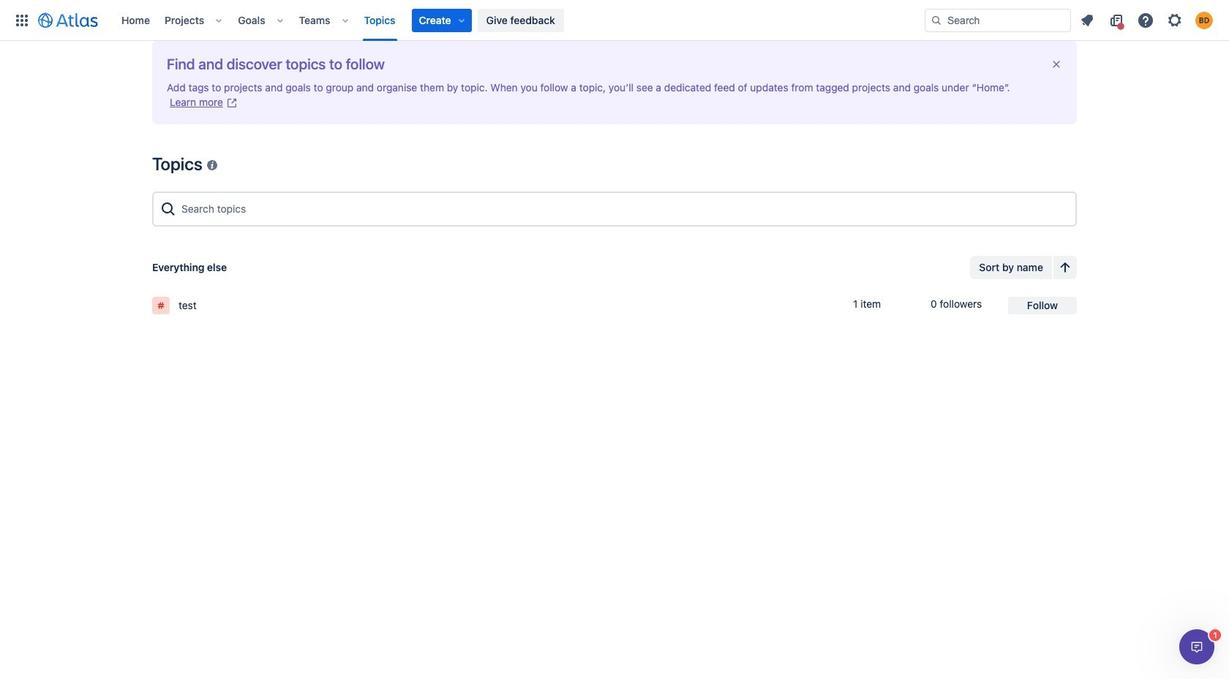 Task type: locate. For each thing, give the bounding box(es) containing it.
dialog
[[1180, 630, 1215, 665]]

reverse sort order image
[[1057, 259, 1074, 277]]

Search field
[[925, 8, 1071, 32]]

search image
[[931, 14, 943, 26]]

close banner image
[[1051, 59, 1063, 70]]

learn more image
[[226, 97, 238, 109]]

banner
[[0, 0, 1230, 41]]

help image
[[1137, 11, 1155, 29]]

None search field
[[925, 8, 1071, 32]]



Task type: describe. For each thing, give the bounding box(es) containing it.
settings image
[[1167, 11, 1184, 29]]

notifications image
[[1079, 11, 1096, 29]]

account image
[[1196, 11, 1213, 29]]

top element
[[9, 0, 925, 41]]

tooltip anchor image
[[206, 160, 218, 171]]

switch to... image
[[13, 11, 31, 29]]

Search topics field
[[177, 196, 1070, 222]]



Task type: vqa. For each thing, say whether or not it's contained in the screenshot.
the you're for doing
no



